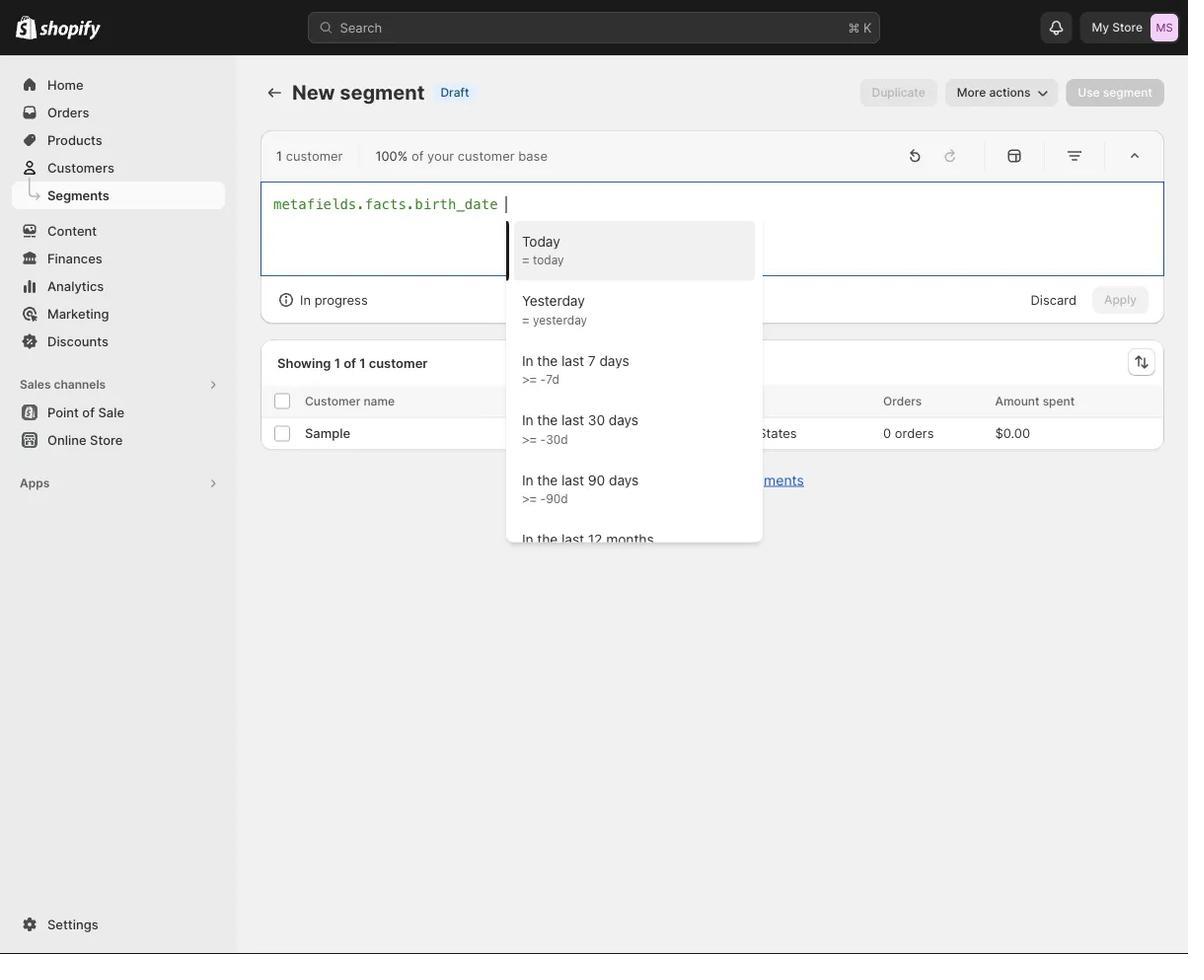 Task type: locate. For each thing, give the bounding box(es) containing it.
1 = from the top
[[522, 253, 530, 267]]

settings
[[47, 917, 98, 933]]

the up 30d at the left top of page
[[538, 412, 558, 428]]

last inside in the last 30 days >= -30d
[[562, 412, 585, 428]]

0 vertical spatial days
[[600, 352, 630, 368]]

3 last from the top
[[562, 471, 585, 488]]

3 - from the top
[[541, 492, 546, 506]]

last left 12
[[562, 531, 585, 548]]

last for 30
[[562, 412, 585, 428]]

segments
[[741, 472, 805, 489]]

0 horizontal spatial 1
[[276, 148, 282, 163]]

of left your
[[412, 148, 424, 163]]

online store
[[47, 432, 123, 448]]

the up 7d
[[538, 352, 558, 368]]

1 horizontal spatial 1
[[334, 355, 341, 371]]

last left the 90
[[562, 471, 585, 488]]

0 horizontal spatial of
[[82, 405, 95, 420]]

discard
[[1031, 292, 1077, 308]]

-
[[541, 372, 546, 386], [541, 432, 546, 446], [541, 492, 546, 506]]

0 vertical spatial =
[[522, 253, 530, 267]]

in inside in progress alert
[[300, 292, 311, 308]]

30
[[588, 412, 605, 428]]

in the last 30 days >= -30d
[[522, 412, 639, 446]]

2 vertical spatial days
[[609, 471, 639, 488]]

1 horizontal spatial segment
[[1104, 85, 1153, 100]]

customer down new
[[286, 148, 343, 163]]

marketing link
[[12, 300, 225, 328]]

>= inside in the last 90 days >= -90d
[[522, 492, 537, 506]]

marketing
[[47, 306, 109, 321]]

the inside in the last 90 days >= -90d
[[538, 471, 558, 488]]

apps button
[[12, 470, 225, 498]]

days inside in the last 30 days >= -30d
[[609, 412, 639, 428]]

the inside in the last 7 days >= -7d
[[538, 352, 558, 368]]

1
[[276, 148, 282, 163], [334, 355, 341, 371], [360, 355, 366, 371]]

segment
[[340, 80, 425, 105], [1104, 85, 1153, 100]]

>= left 30d at the left top of page
[[522, 432, 537, 446]]

apply button
[[1093, 286, 1149, 314]]

0 vertical spatial of
[[412, 148, 424, 163]]

last left 7
[[562, 352, 585, 368]]

4 last from the top
[[562, 531, 585, 548]]

7d
[[546, 372, 560, 386]]

- inside in the last 30 days >= -30d
[[541, 432, 546, 446]]

1 >= from the top
[[522, 372, 537, 386]]

2 the from the top
[[538, 412, 558, 428]]

in down email
[[522, 412, 534, 428]]

search
[[340, 20, 382, 35]]

the inside in the last 30 days >= -30d
[[538, 412, 558, 428]]

>= for in the last 90 days
[[522, 492, 537, 506]]

3 the from the top
[[538, 471, 558, 488]]

2 horizontal spatial of
[[412, 148, 424, 163]]

of inside 'button'
[[82, 405, 95, 420]]

days right the 90
[[609, 471, 639, 488]]

- for in the last 30 days
[[541, 432, 546, 446]]

email
[[508, 394, 539, 408]]

>= for in the last 30 days
[[522, 432, 537, 446]]

2 - from the top
[[541, 432, 546, 446]]

1 horizontal spatial customer
[[369, 355, 428, 371]]

= inside the today = today
[[522, 253, 530, 267]]

sales channels
[[20, 378, 106, 392]]

sale
[[98, 405, 124, 420]]

last down subscription
[[562, 412, 585, 428]]

apply
[[1105, 293, 1137, 307]]

in for in the last 30 days >= -30d
[[522, 412, 534, 428]]

orders up '0 orders'
[[884, 394, 922, 408]]

1 vertical spatial =
[[522, 313, 530, 326]]

store inside button
[[90, 432, 123, 448]]

amount spent
[[996, 394, 1075, 408]]

your
[[428, 148, 454, 163]]

⌘
[[849, 20, 860, 35]]

>= up email
[[522, 372, 537, 386]]

- up in the last 12 months
[[541, 492, 546, 506]]

finances link
[[12, 245, 225, 273]]

orders
[[47, 105, 89, 120], [884, 394, 922, 408]]

1 - from the top
[[541, 372, 546, 386]]

=
[[522, 253, 530, 267], [522, 313, 530, 326]]

1 vertical spatial store
[[90, 432, 123, 448]]

0 vertical spatial >=
[[522, 372, 537, 386]]

the up 90d
[[538, 471, 558, 488]]

3 >= from the top
[[522, 492, 537, 506]]

customer name
[[305, 394, 395, 408]]

sample
[[305, 426, 351, 441]]

1 vertical spatial >=
[[522, 432, 537, 446]]

1 vertical spatial days
[[609, 412, 639, 428]]

customer
[[286, 148, 343, 163], [458, 148, 515, 163], [369, 355, 428, 371]]

more
[[662, 472, 695, 489]]

today
[[533, 253, 564, 267]]

7
[[588, 352, 596, 368]]

days right 7
[[600, 352, 630, 368]]

in left 12
[[522, 531, 534, 548]]

segment for new segment
[[340, 80, 425, 105]]

0 horizontal spatial store
[[90, 432, 123, 448]]

2 last from the top
[[562, 412, 585, 428]]

duplicate
[[872, 85, 926, 100]]

customer right your
[[458, 148, 515, 163]]

last for 90
[[562, 471, 585, 488]]

- inside in the last 90 days >= -90d
[[541, 492, 546, 506]]

amount
[[996, 394, 1040, 408]]

store down sale
[[90, 432, 123, 448]]

>=
[[522, 372, 537, 386], [522, 432, 537, 446], [522, 492, 537, 506]]

0 horizontal spatial orders
[[47, 105, 89, 120]]

store right my
[[1113, 20, 1143, 35]]

segment up 100%
[[340, 80, 425, 105]]

0 horizontal spatial customer
[[286, 148, 343, 163]]

store
[[1113, 20, 1143, 35], [90, 432, 123, 448]]

shopify image
[[16, 15, 37, 39], [40, 20, 101, 40]]

segment right use
[[1104, 85, 1153, 100]]

segments
[[47, 188, 110, 203]]

in
[[300, 292, 311, 308], [522, 352, 534, 368], [522, 412, 534, 428], [522, 471, 534, 488], [522, 531, 534, 548]]

2 vertical spatial of
[[82, 405, 95, 420]]

1 horizontal spatial store
[[1113, 20, 1143, 35]]

last for 7
[[562, 352, 585, 368]]

last inside in the last 7 days >= -7d
[[562, 352, 585, 368]]

0 horizontal spatial segment
[[340, 80, 425, 105]]

>= left 90d
[[522, 492, 537, 506]]

in inside in the last 7 days >= -7d
[[522, 352, 534, 368]]

in up email
[[522, 352, 534, 368]]

1 horizontal spatial orders
[[884, 394, 922, 408]]

showing
[[277, 355, 331, 371]]

home link
[[12, 71, 225, 99]]

in left the progress
[[300, 292, 311, 308]]

100% of your customer base
[[376, 148, 548, 163]]

in the last 90 days >= -90d
[[522, 471, 639, 506]]

yesterday
[[522, 292, 585, 309]]

2 vertical spatial -
[[541, 492, 546, 506]]

in the last 12 months
[[522, 531, 654, 548]]

the for in the last 7 days
[[538, 352, 558, 368]]

>= inside in the last 7 days >= -7d
[[522, 372, 537, 386]]

0 vertical spatial -
[[541, 372, 546, 386]]

months
[[607, 531, 654, 548]]

more
[[958, 85, 987, 100]]

1 last from the top
[[562, 352, 585, 368]]

of up customer name
[[344, 355, 356, 371]]

- for in the last 7 days
[[541, 372, 546, 386]]

0 horizontal spatial shopify image
[[16, 15, 37, 39]]

new
[[292, 80, 335, 105]]

in for in the last 90 days >= -90d
[[522, 471, 534, 488]]

in for in progress
[[300, 292, 311, 308]]

my store
[[1093, 20, 1143, 35]]

online store link
[[12, 427, 225, 454]]

= for yesterday
[[522, 313, 530, 326]]

content
[[47, 223, 97, 238]]

2 >= from the top
[[522, 432, 537, 446]]

1 vertical spatial -
[[541, 432, 546, 446]]

customer up name
[[369, 355, 428, 371]]

days right 30
[[609, 412, 639, 428]]

in inside in the last 30 days >= -30d
[[522, 412, 534, 428]]

2 vertical spatial >=
[[522, 492, 537, 506]]

= inside yesterday = yesterday
[[522, 313, 530, 326]]

my store image
[[1151, 14, 1179, 41]]

last inside in the last 90 days >= -90d
[[562, 471, 585, 488]]

of for your
[[412, 148, 424, 163]]

1 horizontal spatial of
[[344, 355, 356, 371]]

progress
[[315, 292, 368, 308]]

orders down "home"
[[47, 105, 89, 120]]

1 vertical spatial of
[[344, 355, 356, 371]]

orders
[[895, 426, 935, 441]]

2 horizontal spatial customer
[[458, 148, 515, 163]]

in inside in the last 90 days >= -90d
[[522, 471, 534, 488]]

segments link
[[12, 182, 225, 209]]

of left sale
[[82, 405, 95, 420]]

the down 90d
[[538, 531, 558, 548]]

use
[[1079, 85, 1101, 100]]

2 = from the top
[[522, 313, 530, 326]]

= down yesterday
[[522, 313, 530, 326]]

the
[[538, 352, 558, 368], [538, 412, 558, 428], [538, 471, 558, 488], [538, 531, 558, 548]]

states
[[759, 426, 797, 441]]

1 the from the top
[[538, 352, 558, 368]]

- down email subscription
[[541, 432, 546, 446]]

= left today
[[522, 253, 530, 267]]

segment inside button
[[1104, 85, 1153, 100]]

of
[[412, 148, 424, 163], [344, 355, 356, 371], [82, 405, 95, 420]]

in left the 90
[[522, 471, 534, 488]]

- inside in the last 7 days >= -7d
[[541, 372, 546, 386]]

days inside in the last 90 days >= -90d
[[609, 471, 639, 488]]

- up email subscription
[[541, 372, 546, 386]]

0 vertical spatial store
[[1113, 20, 1143, 35]]

>= inside in the last 30 days >= -30d
[[522, 432, 537, 446]]

analytics
[[47, 278, 104, 294]]

days inside in the last 7 days >= -7d
[[600, 352, 630, 368]]



Task type: vqa. For each thing, say whether or not it's contained in the screenshot.
finances link
yes



Task type: describe. For each thing, give the bounding box(es) containing it.
learn more about segments
[[621, 472, 805, 489]]

- for in the last 90 days
[[541, 492, 546, 506]]

the for in the last 90 days
[[538, 471, 558, 488]]

email subscription
[[508, 394, 612, 408]]

0 orders
[[884, 426, 935, 441]]

in for in the last 12 months
[[522, 531, 534, 548]]

0 vertical spatial orders
[[47, 105, 89, 120]]

actions
[[990, 85, 1031, 100]]

analytics link
[[12, 273, 225, 300]]

last for 12
[[562, 531, 585, 548]]

Editor field
[[272, 195, 1152, 941]]

subscription
[[542, 394, 612, 408]]

today
[[522, 233, 561, 249]]

redo image
[[941, 146, 961, 166]]

metafields.facts.birth_date
[[274, 196, 498, 213]]

use segment
[[1079, 85, 1153, 100]]

use segment button
[[1067, 79, 1165, 107]]

point of sale link
[[12, 399, 225, 427]]

days for in the last 7 days
[[600, 352, 630, 368]]

in progress alert
[[261, 276, 384, 324]]

location
[[715, 394, 764, 408]]

discard button
[[1019, 286, 1089, 314]]

store for online store
[[90, 432, 123, 448]]

finances
[[47, 251, 102, 266]]

united states
[[715, 426, 797, 441]]

point of sale button
[[0, 399, 237, 427]]

base
[[519, 148, 548, 163]]

online store button
[[0, 427, 237, 454]]

more actions button
[[946, 79, 1059, 107]]

name
[[364, 394, 395, 408]]

$0.00
[[996, 426, 1031, 441]]

100%
[[376, 148, 408, 163]]

sales
[[20, 378, 51, 392]]

store for my store
[[1113, 20, 1143, 35]]

12
[[588, 531, 603, 548]]

>= for in the last 7 days
[[522, 372, 537, 386]]

30d
[[546, 432, 568, 446]]

discounts
[[47, 334, 109, 349]]

4 the from the top
[[538, 531, 558, 548]]

my
[[1093, 20, 1110, 35]]

sample link
[[305, 424, 351, 444]]

about
[[699, 472, 737, 489]]

content link
[[12, 217, 225, 245]]

today = today
[[522, 233, 564, 267]]

point of sale
[[47, 405, 124, 420]]

yesterday
[[533, 313, 588, 326]]

1 vertical spatial orders
[[884, 394, 922, 408]]

in for in the last 7 days >= -7d
[[522, 352, 534, 368]]

today option
[[507, 217, 763, 280]]

0
[[884, 426, 892, 441]]

= for today
[[522, 253, 530, 267]]

days for in the last 30 days
[[609, 412, 639, 428]]

segments link
[[741, 472, 805, 489]]

the for in the last 30 days
[[538, 412, 558, 428]]

learn
[[621, 472, 658, 489]]

united
[[715, 426, 755, 441]]

90d
[[546, 492, 568, 506]]

new segment
[[292, 80, 425, 105]]

draft
[[441, 85, 469, 100]]

orders link
[[12, 99, 225, 126]]

spent
[[1043, 394, 1075, 408]]

⌘ k
[[849, 20, 872, 35]]

segment for use segment
[[1104, 85, 1153, 100]]

apps
[[20, 476, 50, 491]]

yesterday = yesterday
[[522, 292, 588, 326]]

To create a segment, choose a template or apply a filter. text field
[[274, 195, 1152, 264]]

customer
[[305, 394, 361, 408]]

in progress
[[300, 292, 368, 308]]

days for in the last 90 days
[[609, 471, 639, 488]]

products
[[47, 132, 102, 148]]

sales channels button
[[12, 371, 225, 399]]

2 horizontal spatial 1
[[360, 355, 366, 371]]

point
[[47, 405, 79, 420]]

online
[[47, 432, 87, 448]]

discounts link
[[12, 328, 225, 355]]

customers
[[47, 160, 114, 175]]

more actions
[[958, 85, 1031, 100]]

showing 1 of 1 customer
[[277, 355, 428, 371]]

customers link
[[12, 154, 225, 182]]

settings link
[[12, 911, 225, 939]]

duplicate button
[[861, 79, 938, 107]]

of for sale
[[82, 405, 95, 420]]

90
[[588, 471, 606, 488]]

1 customer
[[276, 148, 343, 163]]

products link
[[12, 126, 225, 154]]

in the last 7 days >= -7d
[[522, 352, 630, 386]]

1 horizontal spatial shopify image
[[40, 20, 101, 40]]

home
[[47, 77, 84, 92]]



